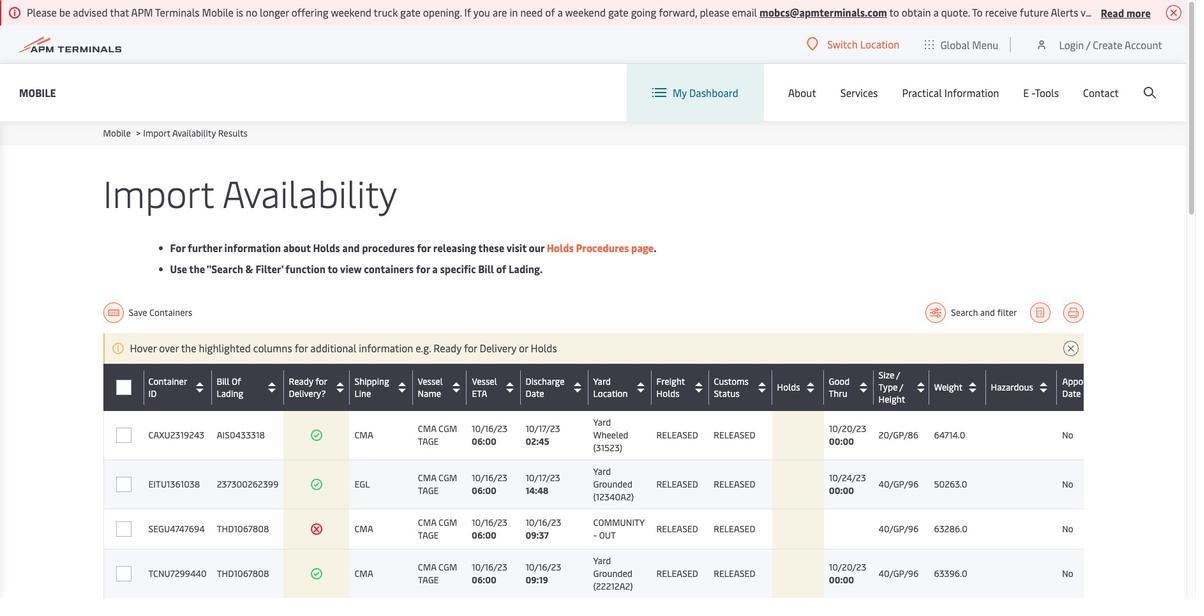 Task type: describe. For each thing, give the bounding box(es) containing it.
no for 63286.0
[[1062, 523, 1074, 535]]

10/16/23 09:19
[[526, 561, 561, 586]]

10/16/23 09:37
[[526, 516, 561, 541]]

is
[[236, 5, 243, 19]]

1 vertical spatial or
[[519, 341, 528, 355]]

mobile for mobile
[[19, 85, 56, 99]]

create
[[1093, 37, 1123, 51]]

truck
[[374, 5, 398, 19]]

2 gate from the left
[[608, 5, 629, 19]]

procedures
[[576, 241, 629, 255]]

10/24/23
[[829, 472, 866, 484]]

''search
[[207, 262, 243, 276]]

thd1067808 for segu4747694
[[217, 523, 269, 535]]

visit
[[507, 241, 527, 255]]

forward,
[[659, 5, 697, 19]]

mobile > import availability results
[[103, 127, 248, 139]]

64714.0
[[934, 429, 966, 441]]

import availability
[[103, 167, 397, 218]]

out
[[599, 529, 616, 541]]

ais0433318
[[217, 429, 265, 441]]

06:00 for 10/17/23 14:48
[[472, 485, 497, 497]]

my
[[673, 86, 687, 100]]

results
[[218, 127, 248, 139]]

10/20/23 00:00 for 20/gp/86
[[829, 423, 867, 448]]

for
[[170, 241, 185, 255]]

columns
[[253, 341, 292, 355]]

contact
[[1083, 86, 1119, 100]]

sms,
[[1136, 5, 1158, 19]]

mobcs@apmterminals.com link
[[760, 5, 887, 19]]

going
[[631, 5, 657, 19]]

opening.
[[423, 5, 462, 19]]

10/17/23 02:45
[[526, 423, 560, 448]]

that
[[110, 5, 129, 19]]

cma cgm tage for 09:19
[[418, 561, 457, 586]]

mobcs@apmterminals.com
[[760, 5, 887, 19]]

yard for 10/17/23 14:48
[[593, 465, 611, 478]]

quote. to
[[941, 5, 983, 19]]

20/gp/86
[[879, 429, 919, 441]]

save
[[129, 306, 147, 319]]

for further information about holds and procedures for releasing these visit our holds procedures page .
[[170, 241, 657, 255]]

00:00 for 64714.0
[[829, 435, 854, 448]]

>
[[136, 127, 141, 139]]

10/24/23 00:00
[[829, 472, 866, 497]]

cma cgm tage for 14:48
[[418, 472, 457, 497]]

receive
[[985, 5, 1018, 19]]

apm
[[131, 5, 153, 19]]

0 horizontal spatial availability
[[172, 127, 216, 139]]

10/16/23 06:00 for 02:45
[[472, 423, 508, 448]]

cgm for 10/17/23 14:48
[[439, 472, 457, 484]]

switch
[[828, 37, 858, 51]]

login / create account
[[1059, 37, 1163, 51]]

09:19
[[526, 574, 548, 586]]

.
[[654, 241, 657, 255]]

function
[[285, 262, 326, 276]]

cgm for 10/16/23 09:19
[[439, 561, 457, 573]]

page
[[631, 241, 654, 255]]

no for 64714.0
[[1062, 429, 1074, 441]]

e -tools button
[[1024, 64, 1059, 121]]

these
[[478, 241, 504, 255]]

practical information
[[902, 86, 999, 100]]

grounded for (22212a2)
[[593, 568, 633, 580]]

1 email from the left
[[732, 5, 757, 19]]

no
[[246, 5, 257, 19]]

0 vertical spatial import
[[143, 127, 170, 139]]

you
[[474, 5, 490, 19]]

- for out
[[593, 529, 597, 541]]

holds procedures page link
[[547, 241, 654, 255]]

practical information button
[[902, 64, 999, 121]]

read more button
[[1101, 4, 1151, 20]]

advised
[[73, 5, 108, 19]]

via
[[1081, 5, 1094, 19]]

our
[[529, 241, 545, 255]]

0 vertical spatial to
[[890, 5, 899, 19]]

14:48
[[526, 485, 549, 497]]

read
[[1101, 5, 1124, 19]]

more
[[1127, 5, 1151, 19]]

filter'
[[256, 262, 283, 276]]

community - out
[[593, 516, 644, 541]]

lading.
[[509, 262, 543, 276]]

future
[[1020, 5, 1049, 19]]

about button
[[788, 64, 816, 121]]

&
[[245, 262, 253, 276]]

switch location button
[[807, 37, 900, 51]]

1 please from the left
[[700, 5, 730, 19]]

10/16/23 up 09:19
[[526, 561, 561, 573]]

over
[[159, 341, 179, 355]]

40/gp/96 for 10/24/23
[[879, 478, 919, 490]]

40/gp/96 for 10/20/23
[[879, 568, 919, 580]]

/ inside login / create account link
[[1086, 37, 1091, 51]]

cma cgm tage for 02:45
[[418, 423, 457, 448]]

10/20/23 for 40/gp/96
[[829, 561, 867, 573]]

view
[[340, 262, 362, 276]]

search and filter
[[951, 306, 1017, 319]]

grounded for (12340a2)
[[593, 478, 633, 490]]

need
[[520, 5, 543, 19]]

10/16/23 for 10/16/23 09:37
[[472, 516, 508, 529]]

10/20/23 for 20/gp/86
[[829, 423, 867, 435]]

e.g.
[[416, 341, 431, 355]]

yard grounded (22212a2)
[[593, 555, 633, 592]]

delivery
[[480, 341, 517, 355]]

237300262399
[[217, 478, 279, 490]]

10/16/23 for 10/17/23 14:48
[[472, 472, 508, 484]]

information
[[945, 86, 999, 100]]

10/16/23 for 10/16/23 09:19
[[472, 561, 508, 573]]

0 horizontal spatial a
[[432, 262, 438, 276]]

50263.0
[[934, 478, 968, 490]]

1 horizontal spatial a
[[558, 5, 563, 19]]

2 email from the left
[[1096, 5, 1121, 19]]

0 horizontal spatial and
[[342, 241, 360, 255]]

- for tools
[[1032, 86, 1035, 100]]

tage for 10/16/23 09:19
[[418, 574, 439, 586]]

containers
[[149, 306, 192, 319]]

ready image
[[310, 568, 323, 580]]

no for 63396.0
[[1062, 568, 1074, 580]]

menu
[[973, 37, 999, 51]]

1 horizontal spatial mobile link
[[103, 127, 131, 139]]

cgm for 10/17/23 02:45
[[439, 423, 457, 435]]

procedures
[[362, 241, 415, 255]]

(22212a2)
[[593, 580, 633, 592]]

yard wheeled (31523)
[[593, 416, 629, 454]]

tools
[[1035, 86, 1059, 100]]

2 horizontal spatial mobile
[[202, 5, 234, 19]]

containers
[[364, 262, 414, 276]]

close image
[[1063, 341, 1079, 356]]

06:00 for 10/16/23 09:19
[[472, 574, 497, 586]]

egl
[[355, 478, 370, 490]]

mobile for mobile > import availability results
[[103, 127, 131, 139]]

10/16/23 06:00 for 09:19
[[472, 561, 508, 586]]

longer
[[260, 5, 289, 19]]



Task type: vqa. For each thing, say whether or not it's contained in the screenshot.
What corresponding to What doesn't the Maersk Whistleblower system cover?
no



Task type: locate. For each thing, give the bounding box(es) containing it.
1 cma cgm tage from the top
[[418, 423, 457, 448]]

global menu button
[[913, 25, 1012, 64]]

and up view
[[342, 241, 360, 255]]

1 ready image from the top
[[310, 429, 323, 442]]

1 vertical spatial -
[[593, 529, 597, 541]]

0 vertical spatial -
[[1032, 86, 1035, 100]]

10/16/23 06:00 left 09:37
[[472, 516, 508, 541]]

1 of from the left
[[232, 375, 241, 387]]

2 weekend from the left
[[565, 5, 606, 19]]

10/16/23 up 09:37
[[526, 516, 561, 529]]

good thru
[[829, 375, 850, 399], [829, 375, 850, 399]]

2 please from the left
[[1161, 5, 1190, 19]]

grounded
[[593, 478, 633, 490], [593, 568, 633, 580]]

2 cgm from the top
[[439, 472, 457, 484]]

services
[[841, 86, 878, 100]]

10/17/23 up 02:45
[[526, 423, 560, 435]]

0 vertical spatial of
[[545, 5, 555, 19]]

2 10/17/23 from the top
[[526, 472, 560, 484]]

or
[[1124, 5, 1133, 19], [519, 341, 528, 355]]

2 thd1067808 from the top
[[217, 568, 269, 580]]

4 cma cgm tage from the top
[[418, 561, 457, 586]]

10/17/23 for 14:48
[[526, 472, 560, 484]]

1 horizontal spatial of
[[545, 5, 555, 19]]

a right need
[[558, 5, 563, 19]]

1 vertical spatial thd1067808
[[217, 568, 269, 580]]

2 10/20/23 00:00 from the top
[[829, 561, 867, 586]]

import right >
[[143, 127, 170, 139]]

3 cgm from the top
[[439, 516, 457, 529]]

1 thd1067808 from the top
[[217, 523, 269, 535]]

1 10/17/23 from the top
[[526, 423, 560, 435]]

1 vertical spatial 40/gp/96
[[879, 523, 919, 535]]

2 horizontal spatial a
[[934, 5, 939, 19]]

/
[[1086, 37, 1091, 51], [897, 369, 900, 381], [897, 369, 900, 381], [900, 381, 903, 393], [900, 381, 903, 393]]

switch location
[[828, 37, 900, 51]]

availability left "results"
[[172, 127, 216, 139]]

grounded up (22212a2)
[[593, 568, 633, 580]]

4 cgm from the top
[[439, 561, 457, 573]]

1 vertical spatial 00:00
[[829, 485, 854, 497]]

not ready image
[[310, 523, 323, 536]]

40/gp/96
[[879, 478, 919, 490], [879, 523, 919, 535], [879, 568, 919, 580]]

or left sms,
[[1124, 5, 1133, 19]]

a
[[558, 5, 563, 19], [934, 5, 939, 19], [432, 262, 438, 276]]

00:00 inside the 10/24/23 00:00
[[829, 485, 854, 497]]

global
[[941, 37, 970, 51]]

1 weekend from the left
[[331, 5, 372, 19]]

please be advised that apm terminals mobile is no longer offering weekend truck gate opening. if you are in need of a weekend gate going forward, please email mobcs@apmterminals.com to obtain a quote. to receive future alerts via email or sms, please
[[27, 5, 1193, 19]]

40/gp/96 down the 20/gp/86
[[879, 478, 919, 490]]

06:00 left 09:19
[[472, 574, 497, 586]]

10/16/23 left 10/16/23 09:19
[[472, 561, 508, 573]]

please
[[27, 5, 57, 19]]

1 horizontal spatial please
[[1161, 5, 1190, 19]]

2 tage from the top
[[418, 485, 439, 497]]

06:00 for 10/16/23 09:37
[[472, 529, 497, 541]]

1 00:00 from the top
[[829, 435, 854, 448]]

1 10/20/23 00:00 from the top
[[829, 423, 867, 448]]

container id
[[148, 375, 187, 399], [148, 375, 187, 399]]

id
[[148, 387, 157, 399], [148, 387, 157, 399]]

0 vertical spatial 00:00
[[829, 435, 854, 448]]

1 horizontal spatial email
[[1096, 5, 1121, 19]]

40/gp/96 left "63396.0"
[[879, 568, 919, 580]]

terminals
[[155, 5, 200, 19]]

hover
[[130, 341, 157, 355]]

vessel eta
[[472, 375, 497, 399], [472, 375, 497, 399]]

3 cma cgm tage from the top
[[418, 516, 457, 541]]

freight holds button
[[657, 375, 706, 399], [657, 375, 706, 399]]

or right delivery on the bottom of the page
[[519, 341, 528, 355]]

and inside button
[[980, 306, 995, 319]]

grounded inside yard grounded (12340a2)
[[593, 478, 633, 490]]

import
[[143, 127, 170, 139], [103, 167, 214, 218]]

size / type / height
[[879, 369, 906, 405], [879, 369, 905, 406]]

vessel eta button
[[472, 375, 517, 399], [472, 375, 517, 399]]

search
[[951, 306, 978, 319]]

1 vertical spatial availability
[[222, 167, 397, 218]]

3 no from the top
[[1062, 523, 1074, 535]]

1 horizontal spatial to
[[890, 5, 899, 19]]

appointment
[[1062, 375, 1115, 387], [1063, 375, 1115, 387]]

2 ready image from the top
[[310, 478, 323, 491]]

1 horizontal spatial availability
[[222, 167, 397, 218]]

1 vertical spatial import
[[103, 167, 214, 218]]

2 no from the top
[[1062, 478, 1074, 490]]

0 vertical spatial grounded
[[593, 478, 633, 490]]

and left filter
[[980, 306, 995, 319]]

2 vertical spatial 00:00
[[829, 574, 854, 586]]

1 cgm from the top
[[439, 423, 457, 435]]

0 horizontal spatial mobile
[[19, 85, 56, 99]]

4 06:00 from the top
[[472, 574, 497, 586]]

customs
[[714, 375, 749, 387], [714, 375, 749, 387]]

(12340a2)
[[593, 491, 634, 503]]

10/17/23 14:48
[[526, 472, 560, 497]]

account
[[1125, 37, 1163, 51]]

2 10/16/23 06:00 from the top
[[472, 472, 508, 497]]

0 horizontal spatial weekend
[[331, 5, 372, 19]]

a right "obtain" at the right of page
[[934, 5, 939, 19]]

grounded up (12340a2)
[[593, 478, 633, 490]]

1 06:00 from the top
[[472, 435, 497, 448]]

0 vertical spatial mobile
[[202, 5, 234, 19]]

0 horizontal spatial please
[[700, 5, 730, 19]]

information up the &
[[224, 241, 281, 255]]

10/16/23 06:00 for 09:37
[[472, 516, 508, 541]]

about
[[283, 241, 311, 255]]

vessel name button
[[418, 375, 464, 399], [418, 375, 463, 399]]

1 horizontal spatial gate
[[608, 5, 629, 19]]

hazardous
[[991, 381, 1034, 393], [991, 381, 1034, 393]]

import up for
[[103, 167, 214, 218]]

lading
[[217, 387, 244, 399], [217, 387, 243, 399]]

save containers
[[129, 306, 201, 319]]

1 vertical spatial mobile
[[19, 85, 56, 99]]

please right sms,
[[1161, 5, 1190, 19]]

None checkbox
[[116, 477, 131, 492], [116, 566, 131, 582], [116, 477, 131, 492], [116, 566, 131, 582]]

wheeled
[[593, 429, 629, 441]]

0 vertical spatial 10/20/23 00:00
[[829, 423, 867, 448]]

0 horizontal spatial of
[[496, 262, 507, 276]]

1 horizontal spatial weekend
[[565, 5, 606, 19]]

1 gate from the left
[[400, 5, 421, 19]]

0 horizontal spatial mobile link
[[19, 85, 56, 101]]

discharge
[[526, 375, 565, 387], [526, 375, 565, 387]]

information left e.g.
[[359, 341, 413, 355]]

gate right truck
[[400, 5, 421, 19]]

0 vertical spatial mobile link
[[19, 85, 56, 101]]

cma cgm tage
[[418, 423, 457, 448], [418, 472, 457, 497], [418, 516, 457, 541], [418, 561, 457, 586]]

close alert image
[[1166, 5, 1182, 20]]

0 vertical spatial the
[[189, 262, 205, 276]]

0 vertical spatial availability
[[172, 127, 216, 139]]

0 vertical spatial 40/gp/96
[[879, 478, 919, 490]]

1 10/20/23 from the top
[[829, 423, 867, 435]]

yard for 10/17/23 02:45
[[593, 416, 611, 428]]

- right e
[[1032, 86, 1035, 100]]

1 no from the top
[[1062, 429, 1074, 441]]

the right over
[[181, 341, 196, 355]]

0 horizontal spatial -
[[593, 529, 597, 541]]

10/17/23
[[526, 423, 560, 435], [526, 472, 560, 484]]

cgm for 10/16/23 09:37
[[439, 516, 457, 529]]

10/16/23 left 10/17/23 14:48
[[472, 472, 508, 484]]

1 vertical spatial 10/20/23
[[829, 561, 867, 573]]

customs status button
[[714, 375, 769, 399], [714, 375, 769, 399]]

2 00:00 from the top
[[829, 485, 854, 497]]

2 cma cgm tage from the top
[[418, 472, 457, 497]]

community
[[593, 516, 644, 529]]

10/16/23 06:00 left 09:19
[[472, 561, 508, 586]]

4 tage from the top
[[418, 574, 439, 586]]

good
[[829, 375, 850, 387], [829, 375, 850, 387]]

1 horizontal spatial -
[[1032, 86, 1035, 100]]

2 grounded from the top
[[593, 568, 633, 580]]

cma cgm tage for 09:37
[[418, 516, 457, 541]]

ready image for egl
[[310, 478, 323, 491]]

06:00 left 02:45
[[472, 435, 497, 448]]

yard
[[593, 375, 611, 387], [593, 375, 611, 387], [593, 416, 611, 428], [593, 465, 611, 478], [593, 555, 611, 567]]

tcnu7299440
[[148, 568, 207, 580]]

06:00 left 09:37
[[472, 529, 497, 541]]

40/gp/96 left the 63286.0
[[879, 523, 919, 535]]

tage for 10/17/23 02:45
[[418, 435, 439, 448]]

0 vertical spatial 10/20/23
[[829, 423, 867, 435]]

filter
[[998, 306, 1017, 319]]

- left out
[[593, 529, 597, 541]]

0 horizontal spatial gate
[[400, 5, 421, 19]]

weekend right need
[[565, 5, 606, 19]]

3 40/gp/96 from the top
[[879, 568, 919, 580]]

be
[[59, 5, 70, 19]]

10/16/23
[[472, 423, 508, 435], [472, 472, 508, 484], [472, 516, 508, 529], [526, 516, 561, 529], [472, 561, 508, 573], [526, 561, 561, 573]]

0 vertical spatial 10/17/23
[[526, 423, 560, 435]]

10/17/23 up 14:48
[[526, 472, 560, 484]]

0 vertical spatial thd1067808
[[217, 523, 269, 535]]

4 10/16/23 06:00 from the top
[[472, 561, 508, 586]]

vessel name
[[418, 375, 443, 399], [418, 375, 443, 399]]

06:00
[[472, 435, 497, 448], [472, 485, 497, 497], [472, 529, 497, 541], [472, 574, 497, 586]]

10/20/23 00:00 for 40/gp/96
[[829, 561, 867, 586]]

09:37
[[526, 529, 549, 541]]

0 vertical spatial and
[[342, 241, 360, 255]]

06:00 for 10/17/23 02:45
[[472, 435, 497, 448]]

caxu2319243
[[148, 429, 204, 441]]

a left specific
[[432, 262, 438, 276]]

2 06:00 from the top
[[472, 485, 497, 497]]

3 00:00 from the top
[[829, 574, 854, 586]]

10/16/23 06:00 left 02:45
[[472, 423, 508, 448]]

e -tools
[[1024, 86, 1059, 100]]

06:00 left 14:48
[[472, 485, 497, 497]]

to left view
[[328, 262, 338, 276]]

highlighted
[[199, 341, 251, 355]]

1 horizontal spatial and
[[980, 306, 995, 319]]

discharge date
[[526, 375, 565, 399], [526, 375, 565, 399]]

availability up about
[[222, 167, 397, 218]]

read more
[[1101, 5, 1151, 19]]

2 vertical spatial mobile
[[103, 127, 131, 139]]

line
[[355, 387, 371, 399], [355, 387, 371, 399]]

2 10/20/23 from the top
[[829, 561, 867, 573]]

0 horizontal spatial email
[[732, 5, 757, 19]]

1 vertical spatial 10/20/23 00:00
[[829, 561, 867, 586]]

alerts
[[1051, 5, 1079, 19]]

please
[[700, 5, 730, 19], [1161, 5, 1190, 19]]

2 40/gp/96 from the top
[[879, 523, 919, 535]]

to left "obtain" at the right of page
[[890, 5, 899, 19]]

1 vertical spatial information
[[359, 341, 413, 355]]

grounded inside yard grounded (22212a2)
[[593, 568, 633, 580]]

0 horizontal spatial information
[[224, 241, 281, 255]]

of right need
[[545, 5, 555, 19]]

e
[[1024, 86, 1029, 100]]

2 of from the left
[[232, 375, 241, 387]]

yard inside yard grounded (12340a2)
[[593, 465, 611, 478]]

no for 50263.0
[[1062, 478, 1074, 490]]

- inside e -tools dropdown button
[[1032, 86, 1035, 100]]

2 vertical spatial 40/gp/96
[[879, 568, 919, 580]]

1 vertical spatial to
[[328, 262, 338, 276]]

00:00 for 50263.0
[[829, 485, 854, 497]]

1 horizontal spatial information
[[359, 341, 413, 355]]

00:00 for 63396.0
[[829, 574, 854, 586]]

1 10/16/23 06:00 from the top
[[472, 423, 508, 448]]

yard for 10/16/23 09:19
[[593, 555, 611, 567]]

1 vertical spatial ready image
[[310, 478, 323, 491]]

and
[[342, 241, 360, 255], [980, 306, 995, 319]]

weight
[[934, 381, 963, 393], [934, 381, 963, 393]]

1 vertical spatial the
[[181, 341, 196, 355]]

mobile link
[[19, 85, 56, 101], [103, 127, 131, 139]]

10/16/23 left 10/16/23 09:37
[[472, 516, 508, 529]]

yard inside yard grounded (22212a2)
[[593, 555, 611, 567]]

please right forward, at top
[[700, 5, 730, 19]]

10/17/23 for 02:45
[[526, 423, 560, 435]]

my dashboard button
[[652, 64, 739, 121]]

1 vertical spatial and
[[980, 306, 995, 319]]

weekend left truck
[[331, 5, 372, 19]]

customs status
[[714, 375, 749, 399], [714, 375, 749, 399]]

gate left "going"
[[608, 5, 629, 19]]

yard inside yard wheeled (31523)
[[593, 416, 611, 428]]

0 vertical spatial ready image
[[310, 429, 323, 442]]

0 vertical spatial information
[[224, 241, 281, 255]]

10/16/23 06:00 left 14:48
[[472, 472, 508, 497]]

yard grounded (12340a2)
[[593, 465, 634, 503]]

1 tage from the top
[[418, 435, 439, 448]]

10/20/23
[[829, 423, 867, 435], [829, 561, 867, 573]]

ready
[[434, 341, 462, 355], [289, 375, 313, 387], [289, 375, 313, 387]]

contact button
[[1083, 64, 1119, 121]]

use the ''search & filter' function to view containers for a specific bill of lading.
[[170, 262, 543, 276]]

tage for 10/17/23 14:48
[[418, 485, 439, 497]]

ready image for cma
[[310, 429, 323, 442]]

1 grounded from the top
[[593, 478, 633, 490]]

use
[[170, 262, 187, 276]]

of down these
[[496, 262, 507, 276]]

1 vertical spatial mobile link
[[103, 127, 131, 139]]

None checkbox
[[116, 380, 131, 395], [116, 380, 131, 395], [116, 428, 131, 443], [116, 522, 131, 537], [116, 380, 131, 395], [116, 380, 131, 395], [116, 428, 131, 443], [116, 522, 131, 537]]

- inside community - out
[[593, 529, 597, 541]]

0 horizontal spatial or
[[519, 341, 528, 355]]

1 vertical spatial 10/17/23
[[526, 472, 560, 484]]

additional
[[310, 341, 356, 355]]

3 10/16/23 06:00 from the top
[[472, 516, 508, 541]]

releasing
[[433, 241, 476, 255]]

the right use
[[189, 262, 205, 276]]

1 vertical spatial of
[[496, 262, 507, 276]]

0 horizontal spatial to
[[328, 262, 338, 276]]

1 horizontal spatial or
[[1124, 5, 1133, 19]]

tage for 10/16/23 09:37
[[418, 529, 439, 541]]

holds
[[313, 241, 340, 255], [547, 241, 574, 255], [531, 341, 557, 355], [777, 381, 800, 393], [777, 381, 800, 393], [657, 387, 680, 399], [657, 387, 680, 399]]

thd1067808 for tcnu7299440
[[217, 568, 269, 580]]

1 40/gp/96 from the top
[[879, 478, 919, 490]]

ready image
[[310, 429, 323, 442], [310, 478, 323, 491]]

global menu
[[941, 37, 999, 51]]

services button
[[841, 64, 878, 121]]

date
[[526, 387, 544, 399], [1062, 387, 1081, 399], [526, 387, 544, 399], [1063, 387, 1081, 399]]

login / create account link
[[1036, 26, 1163, 63]]

0 vertical spatial or
[[1124, 5, 1133, 19]]

3 06:00 from the top
[[472, 529, 497, 541]]

ready for delivery? button
[[289, 375, 346, 399], [289, 375, 346, 399]]

4 no from the top
[[1062, 568, 1074, 580]]

10/16/23 left 10/17/23 02:45
[[472, 423, 508, 435]]

cma
[[418, 423, 436, 435], [355, 429, 373, 441], [418, 472, 436, 484], [418, 516, 436, 529], [355, 523, 373, 535], [418, 561, 436, 573], [355, 568, 373, 580]]

1 vertical spatial grounded
[[593, 568, 633, 580]]

1 horizontal spatial mobile
[[103, 127, 131, 139]]

3 tage from the top
[[418, 529, 439, 541]]

the
[[189, 262, 205, 276], [181, 341, 196, 355]]

10/16/23 06:00 for 14:48
[[472, 472, 508, 497]]

in
[[510, 5, 518, 19]]

are
[[493, 5, 507, 19]]

10/16/23 for 10/17/23 02:45
[[472, 423, 508, 435]]



